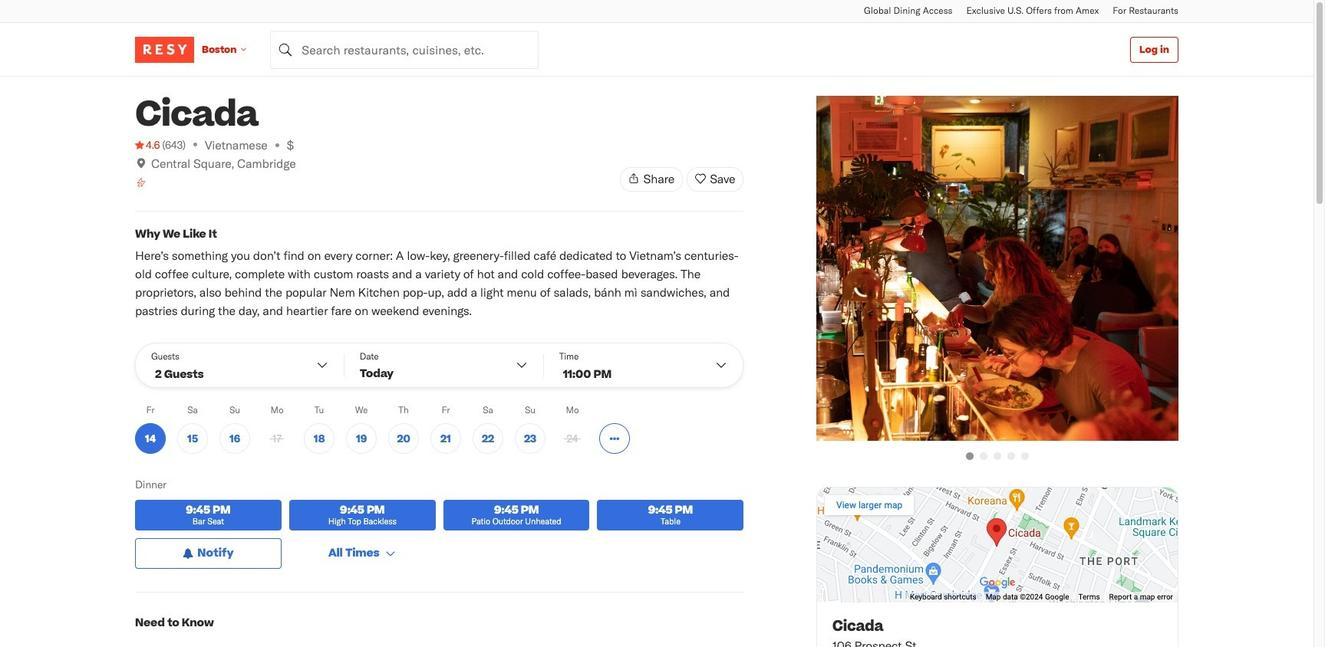 Task type: locate. For each thing, give the bounding box(es) containing it.
Search restaurants, cuisines, etc. text field
[[270, 30, 539, 69]]

None field
[[270, 30, 539, 69]]



Task type: describe. For each thing, give the bounding box(es) containing it.
4.6 out of 5 stars image
[[135, 137, 160, 153]]



